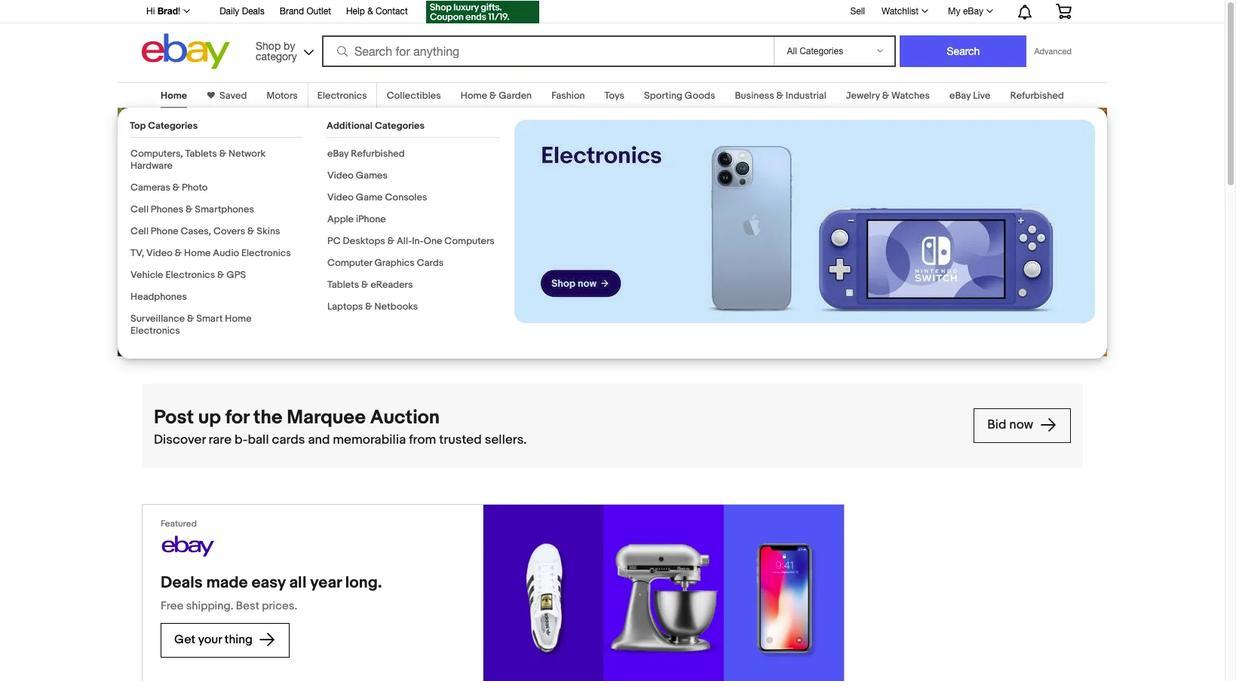 Task type: locate. For each thing, give the bounding box(es) containing it.
home inside surveillance & smart home electronics
[[225, 313, 252, 325]]

game
[[356, 192, 383, 204]]

cameras & photo link
[[130, 182, 208, 194]]

bags,
[[323, 197, 357, 213]]

0 vertical spatial ebay
[[963, 6, 983, 17]]

from
[[409, 433, 436, 448]]

gps
[[227, 269, 246, 281]]

1 horizontal spatial refurbished
[[1010, 90, 1064, 102]]

& right phones
[[186, 204, 193, 216]]

year
[[310, 574, 342, 594]]

toys
[[605, 90, 625, 102]]

now for bid
[[1009, 418, 1033, 433]]

0 horizontal spatial categories
[[148, 120, 198, 132]]

1 horizontal spatial categories
[[375, 120, 425, 132]]

refurbished down advanced link
[[1010, 90, 1064, 102]]

& left garden
[[489, 90, 497, 102]]

toys link
[[605, 90, 625, 102]]

featured
[[161, 519, 197, 530]]

shop
[[256, 40, 281, 52]]

photo
[[182, 182, 208, 194]]

and
[[142, 213, 165, 230], [308, 433, 330, 448]]

0 vertical spatial now
[[203, 257, 227, 272]]

your shopping cart image
[[1055, 4, 1072, 19]]

sporting goods link
[[644, 90, 715, 102]]

get down free
[[174, 634, 195, 648]]

1 vertical spatial cell
[[130, 225, 149, 238]]

1 horizontal spatial now
[[1009, 418, 1033, 433]]

smartphones
[[195, 204, 254, 216]]

now
[[203, 257, 227, 272], [1009, 418, 1033, 433]]

additional categories
[[327, 120, 425, 132]]

headphones
[[130, 291, 187, 303]]

0 horizontal spatial now
[[203, 257, 227, 272]]

get the coupon image
[[426, 1, 539, 23]]

tires,
[[360, 197, 391, 213]]

trusted
[[439, 433, 482, 448]]

vehicle electronics & gps
[[130, 269, 246, 281]]

video right tv,
[[146, 247, 173, 259]]

deals up free
[[161, 574, 203, 594]]

2 categories from the left
[[375, 120, 425, 132]]

your inside 'get your atv or utv kitted out begin adventures with cargo bags, tires, and more.'
[[199, 119, 257, 155]]

ebay for live
[[950, 90, 971, 102]]

1 vertical spatial now
[[1009, 418, 1033, 433]]

0 vertical spatial your
[[199, 119, 257, 155]]

watchlist link
[[873, 2, 935, 20]]

1 vertical spatial get
[[174, 634, 195, 648]]

video up bags,
[[327, 170, 354, 182]]

now for explore
[[203, 257, 227, 272]]

adventures
[[181, 197, 251, 213]]

1 vertical spatial refurbished
[[351, 148, 405, 160]]

ebay refurbished link
[[327, 148, 405, 160]]

2 vertical spatial ebay
[[327, 148, 349, 160]]

top
[[130, 120, 146, 132]]

video inside top categories element
[[146, 247, 173, 259]]

cell up tv,
[[130, 225, 149, 238]]

atv
[[263, 119, 316, 155]]

for
[[225, 407, 249, 430]]

phones
[[151, 204, 183, 216]]

0 horizontal spatial refurbished
[[351, 148, 405, 160]]

home right smart
[[225, 313, 252, 325]]

& up vehicle electronics & gps link
[[175, 247, 182, 259]]

2 cell from the top
[[130, 225, 149, 238]]

0 vertical spatial get
[[142, 119, 192, 155]]

sell
[[850, 6, 865, 16]]

refurbished
[[1010, 90, 1064, 102], [351, 148, 405, 160]]

get inside 'get your atv or utv kitted out begin adventures with cargo bags, tires, and more.'
[[142, 119, 192, 155]]

shop by category button
[[249, 34, 317, 66]]

more.
[[168, 213, 204, 230]]

top categories element
[[130, 120, 302, 347]]

categories for refurbished
[[375, 120, 425, 132]]

categories inside additional categories element
[[375, 120, 425, 132]]

video for video games
[[327, 170, 354, 182]]

marquee
[[287, 407, 366, 430]]

& right help
[[367, 6, 373, 17]]

1 vertical spatial video
[[327, 192, 354, 204]]

electronics down 'headphones' link
[[130, 325, 180, 337]]

deals
[[242, 6, 264, 17], [161, 574, 203, 594]]

tablets & ereaders link
[[327, 279, 413, 291]]

and inside 'post up for the marquee auction discover rare b-ball cards and memorabilia from trusted sellers.'
[[308, 433, 330, 448]]

get your atv or utv kitted out main content
[[0, 73, 1225, 682]]

0 vertical spatial tablets
[[185, 148, 217, 160]]

network
[[228, 148, 266, 160]]

0 horizontal spatial tablets
[[185, 148, 217, 160]]

electronics down tv, video & home audio electronics
[[165, 269, 215, 281]]

get up hardware
[[142, 119, 192, 155]]

garden
[[499, 90, 532, 102]]

explore
[[155, 257, 200, 272]]

1 vertical spatial ebay
[[950, 90, 971, 102]]

auction
[[370, 407, 440, 430]]

electronics
[[317, 90, 367, 102], [241, 247, 291, 259], [165, 269, 215, 281], [130, 325, 180, 337]]

surveillance & smart home electronics
[[130, 313, 252, 337]]

0 horizontal spatial and
[[142, 213, 165, 230]]

ebay left live in the top of the page
[[950, 90, 971, 102]]

tv,
[[130, 247, 144, 259]]

1 horizontal spatial tablets
[[327, 279, 359, 291]]

your left thing
[[198, 634, 222, 648]]

your for atv
[[199, 119, 257, 155]]

categories down collectibles link
[[375, 120, 425, 132]]

tablets up 'laptops'
[[327, 279, 359, 291]]

video up apple
[[327, 192, 354, 204]]

long.
[[345, 574, 382, 594]]

& inside surveillance & smart home electronics
[[187, 313, 194, 325]]

tablets up photo
[[185, 148, 217, 160]]

ebay for refurbished
[[327, 148, 349, 160]]

home up top categories
[[161, 90, 187, 102]]

desktops
[[343, 235, 385, 247]]

free
[[161, 600, 184, 614]]

0 horizontal spatial deals
[[161, 574, 203, 594]]

laptops & netbooks link
[[327, 301, 418, 313]]

refurbished up games
[[351, 148, 405, 160]]

& left all-
[[387, 235, 395, 247]]

computer graphics cards
[[327, 257, 444, 269]]

& left network
[[219, 148, 226, 160]]

b-
[[235, 433, 248, 448]]

tablets inside computers, tablets & network hardware
[[185, 148, 217, 160]]

account navigation
[[138, 0, 1083, 26]]

&
[[367, 6, 373, 17], [489, 90, 497, 102], [776, 90, 784, 102], [882, 90, 889, 102], [219, 148, 226, 160], [173, 182, 180, 194], [186, 204, 193, 216], [247, 225, 255, 238], [387, 235, 395, 247], [175, 247, 182, 259], [217, 269, 224, 281], [361, 279, 368, 291], [365, 301, 372, 313], [187, 313, 194, 325]]

electronics - shop now image
[[514, 120, 1095, 324]]

1 horizontal spatial and
[[308, 433, 330, 448]]

ebay live
[[950, 90, 991, 102]]

fashion link
[[551, 90, 585, 102]]

0 vertical spatial deals
[[242, 6, 264, 17]]

1 vertical spatial tablets
[[327, 279, 359, 291]]

0 vertical spatial refurbished
[[1010, 90, 1064, 102]]

cards
[[417, 257, 444, 269]]

motors link
[[267, 90, 298, 102]]

home
[[161, 90, 187, 102], [461, 90, 487, 102], [184, 247, 211, 259], [225, 313, 252, 325]]

and inside 'get your atv or utv kitted out begin adventures with cargo bags, tires, and more.'
[[142, 213, 165, 230]]

and down marquee
[[308, 433, 330, 448]]

ebay inside additional categories element
[[327, 148, 349, 160]]

& up laptops & netbooks link
[[361, 279, 368, 291]]

netbooks
[[374, 301, 418, 313]]

1 vertical spatial your
[[198, 634, 222, 648]]

categories inside top categories element
[[148, 120, 198, 132]]

& left gps
[[217, 269, 224, 281]]

0 vertical spatial cell
[[130, 204, 149, 216]]

and down begin
[[142, 213, 165, 230]]

laptops
[[327, 301, 363, 313]]

pc desktops & all-in-one computers
[[327, 235, 495, 247]]

my
[[948, 6, 960, 17]]

2 vertical spatial video
[[146, 247, 173, 259]]

0 vertical spatial and
[[142, 213, 165, 230]]

deals right the daily
[[242, 6, 264, 17]]

all
[[289, 574, 307, 594]]

cell down cameras
[[130, 204, 149, 216]]

pc
[[327, 235, 341, 247]]

business & industrial link
[[735, 90, 826, 102]]

vehicle
[[130, 269, 163, 281]]

1 vertical spatial and
[[308, 433, 330, 448]]

ebay up video games link on the top of page
[[327, 148, 349, 160]]

consoles
[[385, 192, 427, 204]]

your down saved link
[[199, 119, 257, 155]]

begin
[[142, 197, 178, 213]]

out
[[289, 154, 333, 190]]

& left smart
[[187, 313, 194, 325]]

1 categories from the left
[[148, 120, 198, 132]]

get for atv
[[142, 119, 192, 155]]

1 vertical spatial deals
[[161, 574, 203, 594]]

1 horizontal spatial deals
[[242, 6, 264, 17]]

post up for the marquee auction discover rare b-ball cards and memorabilia from trusted sellers.
[[154, 407, 527, 448]]

None submit
[[900, 35, 1027, 67]]

0 vertical spatial video
[[327, 170, 354, 182]]

saved
[[219, 90, 247, 102]]

my ebay link
[[940, 2, 1000, 20]]

categories up computers,
[[148, 120, 198, 132]]

ebay right my
[[963, 6, 983, 17]]

1 cell from the top
[[130, 204, 149, 216]]

motors
[[267, 90, 298, 102]]



Task type: vqa. For each thing, say whether or not it's contained in the screenshot.
eBay in Account 'navigation'
yes



Task type: describe. For each thing, give the bounding box(es) containing it.
best
[[236, 600, 259, 614]]

outlet
[[307, 6, 331, 17]]

home down cases,
[[184, 247, 211, 259]]

jewelry
[[846, 90, 880, 102]]

thing
[[225, 634, 253, 648]]

!
[[178, 6, 180, 17]]

discover
[[154, 433, 206, 448]]

prices.
[[262, 600, 297, 614]]

help & contact
[[346, 6, 408, 17]]

watches
[[891, 90, 930, 102]]

electronics link
[[317, 90, 367, 102]]

covers
[[213, 225, 245, 238]]

live
[[973, 90, 991, 102]]

hardware
[[130, 160, 173, 172]]

easy
[[251, 574, 286, 594]]

electronics down "skins" at left
[[241, 247, 291, 259]]

cell for cell phones & smartphones
[[130, 204, 149, 216]]

cell phone cases, covers & skins
[[130, 225, 280, 238]]

vehicle electronics & gps link
[[130, 269, 246, 281]]

cases,
[[181, 225, 211, 238]]

industrial
[[786, 90, 826, 102]]

video games link
[[327, 170, 388, 182]]

games
[[356, 170, 388, 182]]

jewelry & watches
[[846, 90, 930, 102]]

brand
[[280, 6, 304, 17]]

get your thing
[[174, 634, 255, 648]]

& left "skins" at left
[[247, 225, 255, 238]]

none submit inside "shop by category" banner
[[900, 35, 1027, 67]]

tv, video & home audio electronics link
[[130, 247, 291, 259]]

apple iphone
[[327, 213, 386, 225]]

up
[[198, 407, 221, 430]]

help
[[346, 6, 365, 17]]

iphone
[[356, 213, 386, 225]]

ebay live link
[[950, 90, 991, 102]]

daily deals
[[220, 6, 264, 17]]

advanced link
[[1027, 36, 1079, 66]]

& inside help & contact 'link'
[[367, 6, 373, 17]]

deals made easy all year long. free shipping. best prices.
[[161, 574, 382, 614]]

daily deals link
[[220, 4, 264, 20]]

ereaders
[[371, 279, 413, 291]]

video game consoles link
[[327, 192, 427, 204]]

skins
[[257, 225, 280, 238]]

all-
[[397, 235, 412, 247]]

electronics inside surveillance & smart home electronics
[[130, 325, 180, 337]]

additional
[[327, 120, 373, 132]]

& right "business"
[[776, 90, 784, 102]]

post
[[154, 407, 194, 430]]

& left photo
[[173, 182, 180, 194]]

& inside computers, tablets & network hardware
[[219, 148, 226, 160]]

shipping.
[[186, 600, 233, 614]]

the
[[253, 407, 282, 430]]

refurbished link
[[1010, 90, 1064, 102]]

categories for tablets
[[148, 120, 198, 132]]

cell phones & smartphones
[[130, 204, 254, 216]]

brand outlet link
[[280, 4, 331, 20]]

sell link
[[843, 6, 872, 16]]

daily
[[220, 6, 239, 17]]

collectibles link
[[387, 90, 441, 102]]

with
[[254, 197, 280, 213]]

video for video game consoles
[[327, 192, 354, 204]]

refurbished inside additional categories element
[[351, 148, 405, 160]]

headphones link
[[130, 291, 187, 303]]

computers
[[444, 235, 495, 247]]

computers, tablets & network hardware link
[[130, 148, 266, 172]]

Search for anything text field
[[324, 37, 771, 66]]

watchlist
[[882, 6, 919, 17]]

get for thing
[[174, 634, 195, 648]]

cell for cell phone cases, covers & skins
[[130, 225, 149, 238]]

help & contact link
[[346, 4, 408, 20]]

tv, video & home audio electronics
[[130, 247, 291, 259]]

explore now
[[155, 257, 230, 272]]

& right jewelry
[[882, 90, 889, 102]]

additional categories element
[[327, 120, 499, 347]]

cameras & photo
[[130, 182, 208, 194]]

business & industrial
[[735, 90, 826, 102]]

jewelry & watches link
[[846, 90, 930, 102]]

cell phones & smartphones link
[[130, 204, 254, 216]]

home & garden
[[461, 90, 532, 102]]

deals inside account navigation
[[242, 6, 264, 17]]

ebay inside account navigation
[[963, 6, 983, 17]]

your for thing
[[198, 634, 222, 648]]

bid now link
[[974, 409, 1071, 443]]

computer
[[327, 257, 372, 269]]

advanced
[[1034, 47, 1072, 56]]

video games
[[327, 170, 388, 182]]

bid now
[[987, 418, 1036, 433]]

brand outlet
[[280, 6, 331, 17]]

fashion
[[551, 90, 585, 102]]

business
[[735, 90, 774, 102]]

deals inside deals made easy all year long. free shipping. best prices.
[[161, 574, 203, 594]]

smart
[[196, 313, 223, 325]]

home left garden
[[461, 90, 487, 102]]

tablets inside additional categories element
[[327, 279, 359, 291]]

electronics up additional
[[317, 90, 367, 102]]

& down "tablets & ereaders" link
[[365, 301, 372, 313]]

sporting goods
[[644, 90, 715, 102]]

shop by category banner
[[138, 0, 1083, 73]]

phone
[[151, 225, 178, 238]]

one
[[424, 235, 442, 247]]

ball
[[248, 433, 269, 448]]

computer graphics cards link
[[327, 257, 444, 269]]

shop by category
[[256, 40, 297, 62]]

brad
[[157, 5, 178, 17]]

top categories
[[130, 120, 198, 132]]

apple
[[327, 213, 354, 225]]

utv
[[142, 154, 197, 190]]



